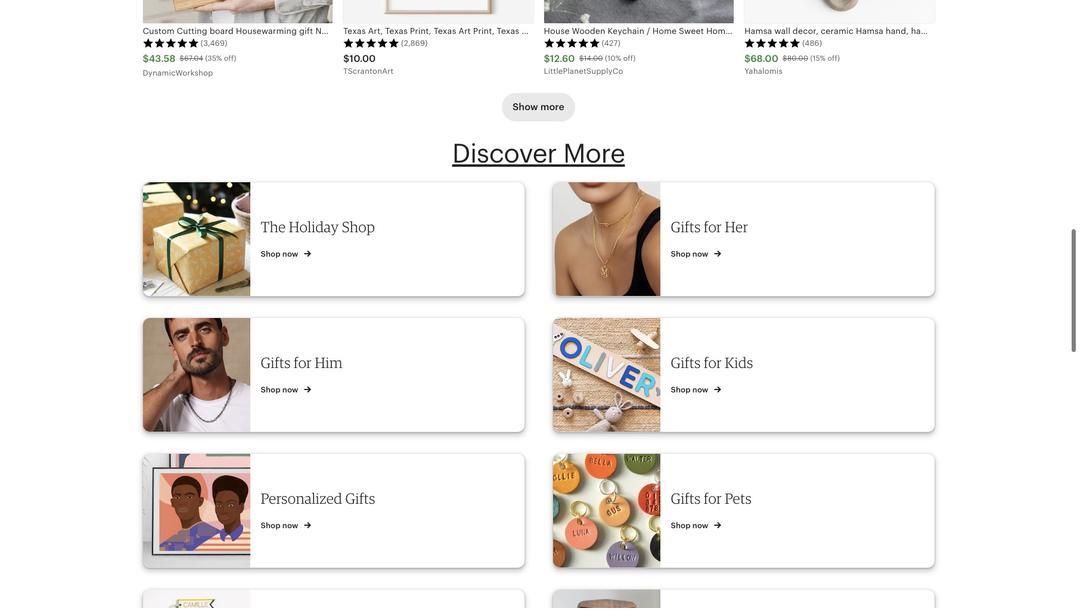 Task type: describe. For each thing, give the bounding box(es) containing it.
(15%
[[811, 54, 826, 62]]

shop for gifts for her
[[671, 250, 691, 258]]

(3,469)
[[201, 38, 228, 47]]

gifts for gifts for pets
[[671, 490, 701, 508]]

art
[[459, 25, 471, 35]]

discover more
[[452, 138, 625, 168]]

3 texas from the left
[[434, 25, 457, 35]]

5 out of 5 stars image for 12.60
[[544, 38, 600, 47]]

shop now for her
[[671, 250, 711, 258]]

shop now for kids
[[671, 385, 711, 394]]

hamsa wall decor, ceramic hamsa hand, hamsa wall hanging, hand of fatima, jewish housewarming gift handmade in israel, hamsa, hamsa wall art image
[[745, 0, 935, 22]]

wall
[[522, 25, 539, 35]]

for for him
[[294, 354, 312, 372]]

now for him
[[283, 385, 299, 394]]

more
[[564, 138, 625, 168]]

(486)
[[803, 38, 823, 47]]

5 texas from the left
[[558, 25, 581, 35]]

43.58
[[149, 52, 176, 64]]

67.04
[[184, 54, 203, 62]]

1 print, from the left
[[410, 25, 432, 35]]

tscrantonart
[[344, 66, 394, 75]]

(10%
[[605, 54, 622, 62]]

now for pets
[[693, 521, 709, 530]]

1 art, from the left
[[368, 25, 383, 35]]

gifts for her
[[671, 218, 749, 236]]

yahalomis
[[745, 66, 783, 75]]

kids
[[725, 354, 754, 372]]

now down personalized
[[283, 521, 299, 530]]

personalized gifts
[[261, 490, 376, 508]]

$ 10.00 tscrantonart
[[344, 52, 394, 75]]

her
[[725, 218, 749, 236]]

the holiday shop
[[261, 218, 375, 236]]

2 art, from the left
[[541, 25, 556, 35]]

for for kids
[[704, 354, 722, 372]]

texas art, texas print, texas art print, texas wall art, texas gift
[[344, 25, 598, 35]]

off) for 12.60
[[624, 54, 636, 62]]

4 texas from the left
[[497, 25, 520, 35]]

10.00
[[350, 52, 376, 64]]

off) for 43.58
[[224, 54, 236, 62]]



Task type: locate. For each thing, give the bounding box(es) containing it.
3 off) from the left
[[828, 54, 841, 62]]

art,
[[368, 25, 383, 35], [541, 25, 556, 35]]

house wooden keychain / home sweet home / personalized house keychain wood / personalized keychain/ engraved keychain / custom keychain image
[[544, 0, 734, 22]]

now for her
[[693, 250, 709, 258]]

for left "pets"
[[704, 490, 722, 508]]

discover
[[452, 138, 557, 168]]

shop now down gifts for her
[[671, 250, 711, 258]]

off) inside $ 68.00 $ 80.00 (15% off) yahalomis
[[828, 54, 841, 62]]

gifts for gifts for her
[[671, 218, 701, 236]]

1 horizontal spatial off)
[[624, 54, 636, 62]]

5 out of 5 stars image
[[143, 38, 199, 47], [344, 38, 400, 47], [544, 38, 600, 47], [745, 38, 801, 47]]

shop down gifts for him
[[261, 385, 281, 394]]

now down gifts for her
[[693, 250, 709, 258]]

off) right (10%
[[624, 54, 636, 62]]

print, right the art
[[473, 25, 495, 35]]

0 horizontal spatial print,
[[410, 25, 432, 35]]

shop now down gifts for kids
[[671, 385, 711, 394]]

5 out of 5 stars image for 68.00
[[745, 38, 801, 47]]

off) inside $ 12.60 $ 14.00 (10% off) littleplanetsupplyco
[[624, 54, 636, 62]]

show more link
[[502, 92, 576, 121]]

$
[[143, 52, 149, 64], [344, 52, 350, 64], [544, 52, 550, 64], [745, 52, 751, 64], [180, 54, 184, 62], [580, 54, 584, 62], [783, 54, 788, 62]]

1 texas from the left
[[344, 25, 366, 35]]

2 texas from the left
[[385, 25, 408, 35]]

5 out of 5 stars image up the 10.00
[[344, 38, 400, 47]]

80.00
[[788, 54, 809, 62]]

for for her
[[704, 218, 722, 236]]

3 5 out of 5 stars image from the left
[[544, 38, 600, 47]]

for left her
[[704, 218, 722, 236]]

1 5 out of 5 stars image from the left
[[143, 38, 199, 47]]

shop
[[342, 218, 375, 236], [261, 250, 281, 258], [671, 250, 691, 258], [261, 385, 281, 394], [671, 385, 691, 394], [261, 521, 281, 530], [671, 521, 691, 530]]

dynamicworkshop
[[143, 68, 213, 77]]

0 horizontal spatial off)
[[224, 54, 236, 62]]

5 out of 5 stars image up 68.00
[[745, 38, 801, 47]]

discover more link
[[452, 138, 625, 168]]

shop down gifts for kids
[[671, 385, 691, 394]]

4 5 out of 5 stars image from the left
[[745, 38, 801, 47]]

gifts for pets
[[671, 490, 752, 508]]

shop for gifts for kids
[[671, 385, 691, 394]]

more
[[541, 101, 565, 112]]

gifts left kids at bottom right
[[671, 354, 701, 372]]

now
[[283, 250, 299, 258], [693, 250, 709, 258], [283, 385, 299, 394], [693, 385, 709, 394], [283, 521, 299, 530], [693, 521, 709, 530]]

gifts left him
[[261, 354, 291, 372]]

1 off) from the left
[[224, 54, 236, 62]]

$ 12.60 $ 14.00 (10% off) littleplanetsupplyco
[[544, 52, 636, 75]]

print, up (2,869)
[[410, 25, 432, 35]]

now down gifts for him
[[283, 385, 299, 394]]

shop down gifts for her
[[671, 250, 691, 258]]

for left kids at bottom right
[[704, 354, 722, 372]]

for left him
[[294, 354, 312, 372]]

texas left the art
[[434, 25, 457, 35]]

gifts left "pets"
[[671, 490, 701, 508]]

2 off) from the left
[[624, 54, 636, 62]]

5 out of 5 stars image up 12.60
[[544, 38, 600, 47]]

(2,869)
[[401, 38, 428, 47]]

2 horizontal spatial off)
[[828, 54, 841, 62]]

art, up the 10.00
[[368, 25, 383, 35]]

off) inside $ 43.58 $ 67.04 (35% off) dynamicworkshop
[[224, 54, 236, 62]]

print,
[[410, 25, 432, 35], [473, 25, 495, 35]]

shop for personalized gifts
[[261, 521, 281, 530]]

personalized
[[261, 490, 343, 508]]

gifts for gifts for him
[[261, 354, 291, 372]]

2 5 out of 5 stars image from the left
[[344, 38, 400, 47]]

$ 68.00 $ 80.00 (15% off) yahalomis
[[745, 52, 841, 75]]

gifts for gifts for kids
[[671, 354, 701, 372]]

shop for gifts for him
[[261, 385, 281, 394]]

texas art, texas print, texas art print, texas wall art, texas gift image
[[344, 0, 534, 22]]

for for pets
[[704, 490, 722, 508]]

now down the on the top left
[[283, 250, 299, 258]]

shop right holiday
[[342, 218, 375, 236]]

gifts for kids
[[671, 354, 754, 372]]

littleplanetsupplyco
[[544, 66, 624, 75]]

5 out of 5 stars image for 43.58
[[143, 38, 199, 47]]

the
[[261, 218, 286, 236]]

now down gifts for pets at the right bottom of the page
[[693, 521, 709, 530]]

shop down personalized
[[261, 521, 281, 530]]

for
[[704, 218, 722, 236], [294, 354, 312, 372], [704, 354, 722, 372], [704, 490, 722, 508]]

shop for gifts for pets
[[671, 521, 691, 530]]

texas left wall
[[497, 25, 520, 35]]

5 out of 5 stars image for 10.00
[[344, 38, 400, 47]]

shop down the on the top left
[[261, 250, 281, 258]]

holiday
[[289, 218, 339, 236]]

off) right "(35%"
[[224, 54, 236, 62]]

off) for 68.00
[[828, 54, 841, 62]]

gift
[[583, 25, 598, 35]]

him
[[315, 354, 343, 372]]

(35%
[[205, 54, 222, 62]]

texas
[[344, 25, 366, 35], [385, 25, 408, 35], [434, 25, 457, 35], [497, 25, 520, 35], [558, 25, 581, 35]]

gifts for him
[[261, 354, 343, 372]]

2 print, from the left
[[473, 25, 495, 35]]

texas up (2,869)
[[385, 25, 408, 35]]

$ inside the $ 10.00 tscrantonart
[[344, 52, 350, 64]]

texas up the 10.00
[[344, 25, 366, 35]]

gifts right personalized
[[346, 490, 376, 508]]

now down gifts for kids
[[693, 385, 709, 394]]

0 horizontal spatial art,
[[368, 25, 383, 35]]

shop now
[[261, 250, 301, 258], [671, 250, 711, 258], [261, 385, 301, 394], [671, 385, 711, 394], [261, 521, 301, 530], [671, 521, 711, 530]]

12.60
[[550, 52, 575, 64]]

shop now down gifts for him
[[261, 385, 301, 394]]

(427)
[[602, 38, 621, 47]]

show
[[513, 101, 538, 112]]

14.00
[[584, 54, 603, 62]]

now for kids
[[693, 385, 709, 394]]

shop down gifts for pets at the right bottom of the page
[[671, 521, 691, 530]]

texas left gift
[[558, 25, 581, 35]]

shop now down personalized
[[261, 521, 301, 530]]

68.00
[[751, 52, 779, 64]]

shop now down the on the top left
[[261, 250, 301, 258]]

art, right wall
[[541, 25, 556, 35]]

1 horizontal spatial print,
[[473, 25, 495, 35]]

5 out of 5 stars image up 43.58
[[143, 38, 199, 47]]

shop now for pets
[[671, 521, 711, 530]]

shop now down gifts for pets at the right bottom of the page
[[671, 521, 711, 530]]

gifts
[[671, 218, 701, 236], [261, 354, 291, 372], [671, 354, 701, 372], [346, 490, 376, 508], [671, 490, 701, 508]]

pets
[[725, 490, 752, 508]]

shop now for him
[[261, 385, 301, 394]]

gifts left her
[[671, 218, 701, 236]]

custom cutting board housewarming gift new home first home custom home house engraving our first home portrait house sketch or portrait image
[[143, 0, 333, 22]]

off)
[[224, 54, 236, 62], [624, 54, 636, 62], [828, 54, 841, 62]]

show more
[[513, 101, 565, 112]]

$ 43.58 $ 67.04 (35% off) dynamicworkshop
[[143, 52, 236, 77]]

1 horizontal spatial art,
[[541, 25, 556, 35]]

off) right (15%
[[828, 54, 841, 62]]



Task type: vqa. For each thing, say whether or not it's contained in the screenshot.
for corresponding to Pets
yes



